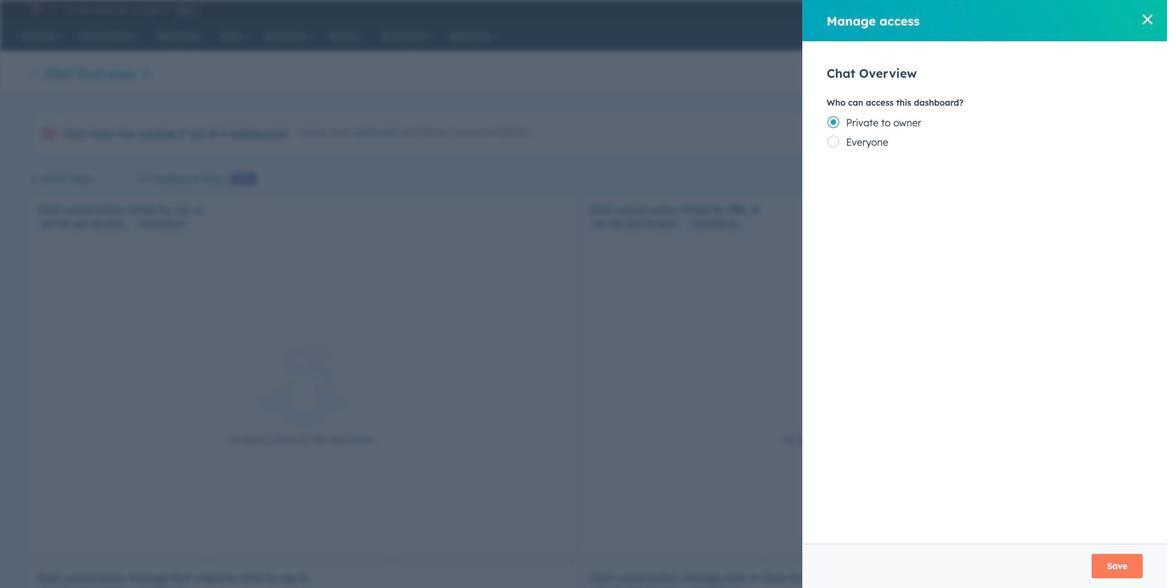 Task type: vqa. For each thing, say whether or not it's contained in the screenshot.
the Exit link
no



Task type: describe. For each thing, give the bounding box(es) containing it.
Search HubSpot search field
[[978, 26, 1116, 46]]

chat conversation totals by url element
[[582, 195, 1130, 557]]

chat conversation average time to close by rep element
[[582, 564, 1130, 588]]

chat conversation totals by rep element
[[29, 195, 576, 557]]

close image
[[1143, 15, 1153, 24]]



Task type: locate. For each thing, give the bounding box(es) containing it.
chat conversation average first response time by rep element
[[29, 564, 576, 588]]

marketplaces image
[[963, 5, 974, 16]]

banner
[[29, 61, 1129, 84]]

menu
[[874, 0, 1144, 19]]

jer mill image
[[1054, 4, 1065, 15]]



